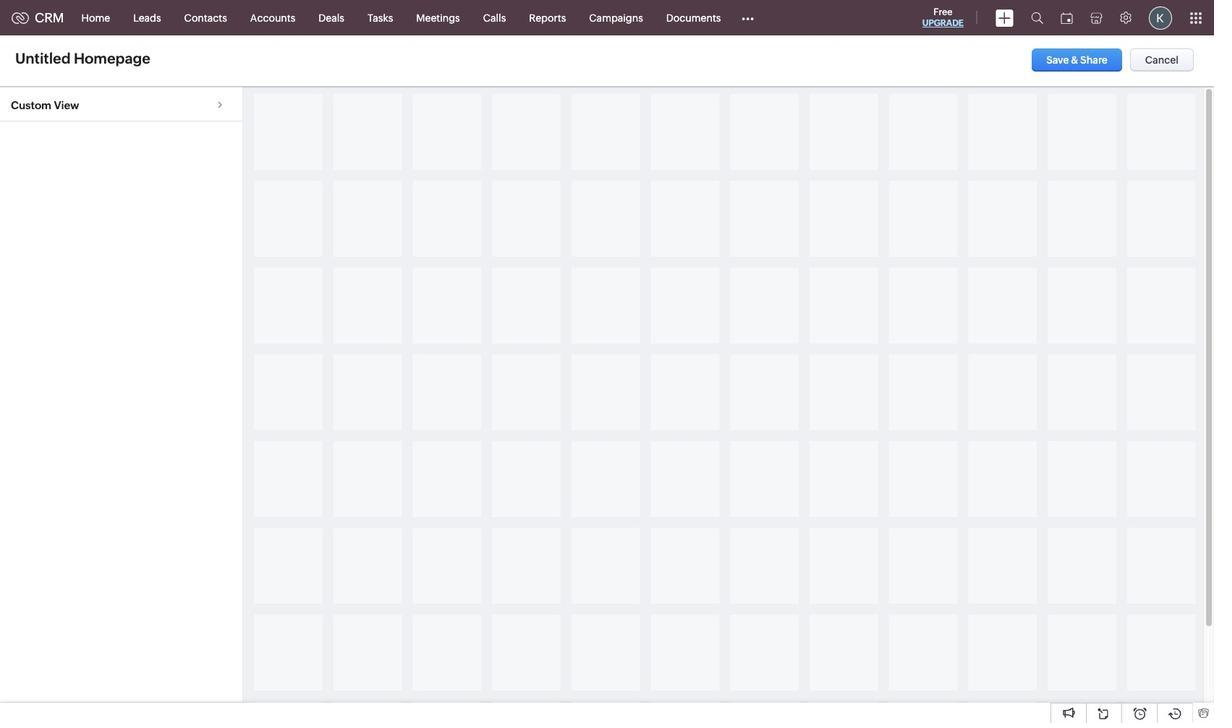 Task type: locate. For each thing, give the bounding box(es) containing it.
Other Modules field
[[733, 6, 764, 29]]

contacts link
[[173, 0, 239, 35]]

create menu element
[[987, 0, 1022, 35]]

save & share
[[1046, 54, 1108, 66]]

home
[[81, 12, 110, 24]]

free
[[934, 7, 953, 17]]

custom
[[11, 99, 51, 111]]

custom view link
[[0, 87, 242, 121]]

free upgrade
[[922, 7, 964, 28]]

upgrade
[[922, 18, 964, 28]]

save & share button
[[1032, 48, 1122, 72]]

home link
[[70, 0, 122, 35]]

leads link
[[122, 0, 173, 35]]

calls
[[483, 12, 506, 24]]

campaigns
[[589, 12, 643, 24]]

documents
[[666, 12, 721, 24]]

crm
[[35, 10, 64, 25]]

documents link
[[655, 0, 733, 35]]

meetings link
[[405, 0, 472, 35]]

profile element
[[1140, 0, 1181, 35]]

tasks link
[[356, 0, 405, 35]]

profile image
[[1149, 6, 1172, 29]]

crm link
[[12, 10, 64, 25]]

accounts
[[250, 12, 295, 24]]

reports link
[[518, 0, 578, 35]]

custom view
[[11, 99, 79, 111]]

search image
[[1031, 12, 1043, 24]]

None text field
[[11, 48, 190, 69]]

calendar image
[[1061, 12, 1073, 24]]



Task type: vqa. For each thing, say whether or not it's contained in the screenshot.
30
no



Task type: describe. For each thing, give the bounding box(es) containing it.
deals
[[319, 12, 344, 24]]

create menu image
[[996, 9, 1014, 26]]

cancel button
[[1130, 48, 1194, 72]]

share
[[1080, 54, 1108, 66]]

calls link
[[472, 0, 518, 35]]

contacts
[[184, 12, 227, 24]]

save
[[1046, 54, 1069, 66]]

search element
[[1022, 0, 1052, 35]]

accounts link
[[239, 0, 307, 35]]

view
[[54, 99, 79, 111]]

reports
[[529, 12, 566, 24]]

campaigns link
[[578, 0, 655, 35]]

&
[[1071, 54, 1078, 66]]

deals link
[[307, 0, 356, 35]]

leads
[[133, 12, 161, 24]]

tasks
[[368, 12, 393, 24]]

logo image
[[12, 12, 29, 24]]

meetings
[[416, 12, 460, 24]]

cancel
[[1145, 54, 1179, 66]]



